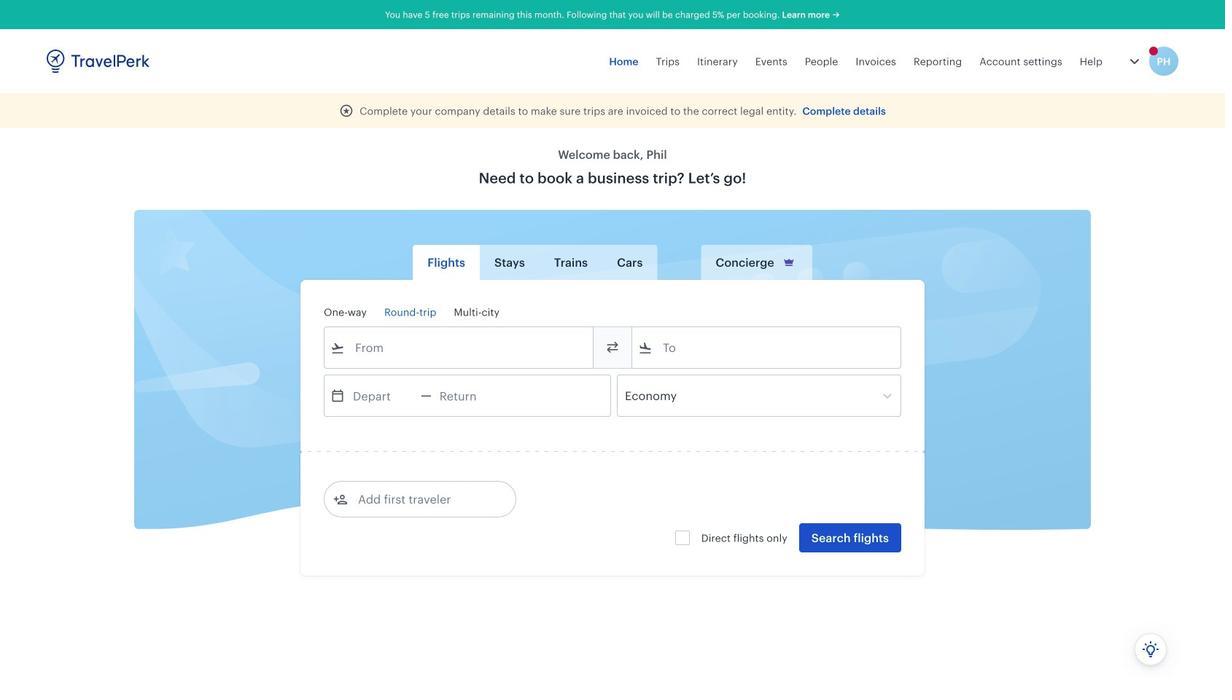Task type: locate. For each thing, give the bounding box(es) containing it.
To search field
[[653, 336, 882, 360]]

Depart text field
[[345, 376, 421, 417]]



Task type: describe. For each thing, give the bounding box(es) containing it.
Add first traveler search field
[[348, 488, 500, 511]]

Return text field
[[432, 376, 508, 417]]

From search field
[[345, 336, 574, 360]]



Task type: vqa. For each thing, say whether or not it's contained in the screenshot.
Return text field
yes



